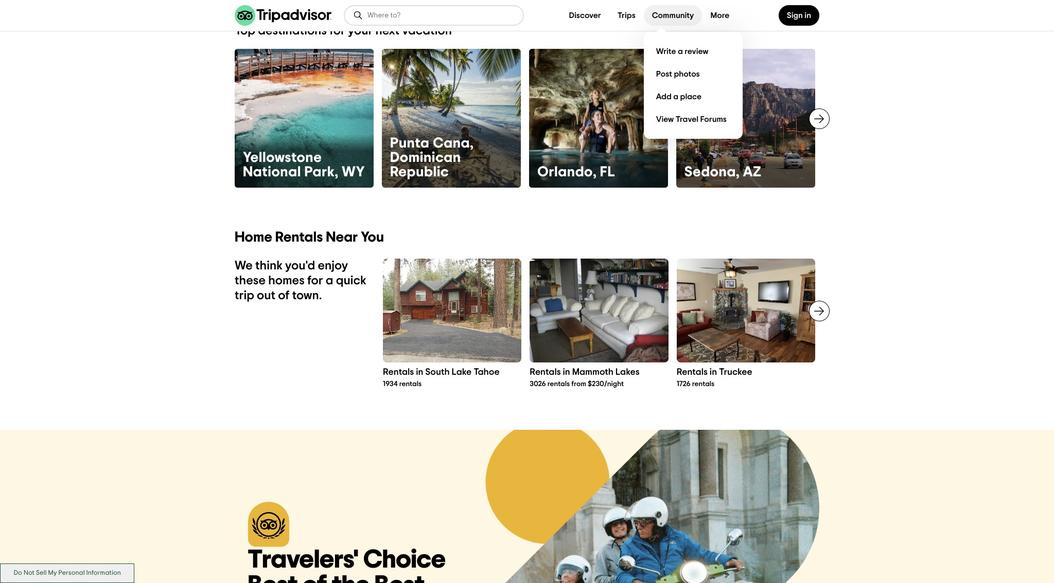 Task type: locate. For each thing, give the bounding box(es) containing it.
discover button
[[561, 5, 609, 26]]

in for rentals in truckee
[[710, 368, 717, 377]]

truckee
[[719, 368, 753, 377]]

in left 'truckee'
[[710, 368, 717, 377]]

for up the "town."
[[307, 275, 323, 287]]

1 horizontal spatial of
[[303, 573, 327, 584]]

destinations
[[258, 25, 327, 37]]

rentals left from
[[548, 381, 570, 388]]

search image
[[353, 10, 363, 21]]

sell
[[36, 571, 47, 577]]

rentals inside rentals in mammoth lakes 3026 rentals from $230/night
[[530, 368, 561, 377]]

0 vertical spatial of
[[278, 290, 290, 302]]

in inside rentals in mammoth lakes 3026 rentals from $230/night
[[563, 368, 570, 377]]

rentals inside rentals in truckee 1726 rentals
[[692, 381, 715, 388]]

rentals inside rentals in south lake tahoe 1934 rentals
[[399, 381, 422, 388]]

in inside rentals in south lake tahoe 1934 rentals
[[416, 368, 423, 377]]

a down enjoy
[[326, 275, 333, 287]]

rentals up 1726
[[677, 368, 708, 377]]

for left your
[[330, 25, 345, 37]]

1 horizontal spatial best
[[375, 573, 425, 584]]

near
[[326, 231, 358, 245]]

1 vertical spatial for
[[307, 275, 323, 287]]

None search field
[[345, 6, 523, 25]]

a inside we think you'd enjoy these homes for a quick trip out of town.
[[326, 275, 333, 287]]

discover
[[569, 11, 601, 20]]

rentals up you'd
[[275, 231, 323, 245]]

view
[[656, 115, 674, 123]]

rentals inside rentals in south lake tahoe 1934 rentals
[[383, 368, 414, 377]]

rentals for rentals in mammoth lakes
[[530, 368, 561, 377]]

1 vertical spatial a
[[673, 92, 679, 101]]

of left the
[[303, 573, 327, 584]]

menu
[[644, 32, 743, 139]]

rentals for rentals in south lake tahoe
[[383, 368, 414, 377]]

in right sign at the top right of the page
[[805, 11, 811, 20]]

home
[[235, 231, 272, 245]]

sign in link
[[779, 5, 820, 26]]

sedona,
[[685, 165, 740, 180]]

1 vertical spatial of
[[303, 573, 327, 584]]

0 vertical spatial a
[[678, 47, 683, 55]]

forums
[[700, 115, 727, 123]]

0 vertical spatial for
[[330, 25, 345, 37]]

trips button
[[609, 5, 644, 26]]

tahoe
[[474, 368, 500, 377]]

1 rentals from the left
[[399, 381, 422, 388]]

travelers' choice best of the best
[[248, 548, 446, 584]]

travelers'
[[248, 548, 359, 573]]

in
[[805, 11, 811, 20], [416, 368, 423, 377], [563, 368, 570, 377], [710, 368, 717, 377]]

in left south
[[416, 368, 423, 377]]

1 horizontal spatial for
[[330, 25, 345, 37]]

2 vertical spatial a
[[326, 275, 333, 287]]

rentals right the 1934
[[399, 381, 422, 388]]

rentals
[[275, 231, 323, 245], [383, 368, 414, 377], [530, 368, 561, 377], [677, 368, 708, 377]]

my
[[48, 571, 57, 577]]

best
[[248, 573, 298, 584], [375, 573, 425, 584]]

1934
[[383, 381, 398, 388]]

menu containing write a review
[[644, 32, 743, 139]]

3026
[[530, 381, 546, 388]]

in for rentals in mammoth lakes
[[563, 368, 570, 377]]

0 horizontal spatial for
[[307, 275, 323, 287]]

a
[[678, 47, 683, 55], [673, 92, 679, 101], [326, 275, 333, 287]]

add a place
[[656, 92, 702, 101]]

2 best from the left
[[375, 573, 425, 584]]

0 horizontal spatial of
[[278, 290, 290, 302]]

cana,
[[433, 136, 474, 151]]

previous image
[[377, 305, 389, 318]]

0 horizontal spatial best
[[248, 573, 298, 584]]

tripadvisor image
[[235, 5, 332, 26]]

in left the mammoth
[[563, 368, 570, 377]]

rentals
[[399, 381, 422, 388], [548, 381, 570, 388], [692, 381, 715, 388]]

of down homes
[[278, 290, 290, 302]]

out
[[257, 290, 276, 302]]

0 horizontal spatial rentals
[[399, 381, 422, 388]]

rentals inside rentals in mammoth lakes 3026 rentals from $230/night
[[548, 381, 570, 388]]

review
[[685, 47, 709, 55]]

1726
[[677, 381, 691, 388]]

a right add
[[673, 92, 679, 101]]

3 rentals from the left
[[692, 381, 715, 388]]

the
[[332, 573, 370, 584]]

punta
[[390, 136, 430, 151]]

rentals inside rentals in truckee 1726 rentals
[[677, 368, 708, 377]]

community
[[652, 11, 694, 20]]

of
[[278, 290, 290, 302], [303, 573, 327, 584]]

park,
[[304, 165, 339, 180]]

2 rentals from the left
[[548, 381, 570, 388]]

rentals up the 1934
[[383, 368, 414, 377]]

orlando,
[[537, 165, 597, 180]]

yellowstone
[[243, 151, 322, 165]]

in inside rentals in truckee 1726 rentals
[[710, 368, 717, 377]]

2 horizontal spatial rentals
[[692, 381, 715, 388]]

top
[[235, 25, 255, 37]]

rentals right 1726
[[692, 381, 715, 388]]

a right write
[[678, 47, 683, 55]]

rentals up 3026
[[530, 368, 561, 377]]

community button
[[644, 5, 702, 26]]

mammoth
[[572, 368, 614, 377]]

more
[[711, 11, 730, 20]]

dominican
[[390, 151, 461, 165]]

rentals for rentals in truckee
[[677, 368, 708, 377]]

for
[[330, 25, 345, 37], [307, 275, 323, 287]]

in for rentals in south lake tahoe
[[416, 368, 423, 377]]

trips
[[618, 11, 636, 20]]

1 horizontal spatial rentals
[[548, 381, 570, 388]]

not
[[24, 571, 34, 577]]

previous image
[[229, 113, 241, 125]]

of inside we think you'd enjoy these homes for a quick trip out of town.
[[278, 290, 290, 302]]



Task type: describe. For each thing, give the bounding box(es) containing it.
we
[[235, 260, 253, 272]]

homes
[[268, 275, 305, 287]]

rentals in mammoth lakes 3026 rentals from $230/night
[[530, 368, 640, 388]]

these
[[235, 275, 266, 287]]

do
[[14, 571, 22, 577]]

do not sell my personal information
[[14, 571, 121, 577]]

sign
[[787, 11, 803, 20]]

sign in
[[787, 11, 811, 20]]

post
[[656, 70, 672, 78]]

$230/night
[[588, 381, 624, 388]]

next image
[[813, 113, 826, 125]]

rentals in south lake tahoe 1934 rentals
[[383, 368, 500, 388]]

of inside travelers' choice best of the best
[[303, 573, 327, 584]]

your
[[348, 25, 373, 37]]

sedona, az link
[[676, 49, 815, 188]]

republic
[[390, 165, 449, 180]]

south
[[425, 368, 450, 377]]

travel
[[676, 115, 699, 123]]

punta cana, dominican republic link
[[382, 49, 521, 188]]

add a place link
[[652, 85, 734, 108]]

Search search field
[[368, 11, 515, 20]]

rentals in truckee 1726 rentals
[[677, 368, 753, 388]]

post photos
[[656, 70, 700, 78]]

photos
[[674, 70, 700, 78]]

a for write
[[678, 47, 683, 55]]

information
[[86, 571, 121, 577]]

1 best from the left
[[248, 573, 298, 584]]

you
[[361, 231, 384, 245]]

you'd
[[285, 260, 315, 272]]

quick
[[336, 275, 366, 287]]

do not sell my personal information button
[[0, 564, 135, 584]]

enjoy
[[318, 260, 348, 272]]

sedona, az
[[685, 165, 762, 180]]

from
[[572, 381, 586, 388]]

fl
[[600, 165, 615, 180]]

yellowstone national park, wy link
[[235, 49, 374, 188]]

lakes
[[616, 368, 640, 377]]

we think you'd enjoy these homes for a quick trip out of town.
[[235, 260, 366, 302]]

wy
[[342, 165, 365, 180]]

write a review
[[656, 47, 709, 55]]

write a review link
[[652, 40, 734, 63]]

orlando, fl link
[[529, 49, 668, 188]]

trip
[[235, 290, 254, 302]]

az
[[743, 165, 762, 180]]

lake
[[452, 368, 472, 377]]

add
[[656, 92, 672, 101]]

choice
[[363, 548, 446, 573]]

next
[[375, 25, 400, 37]]

top destinations for your next vacation
[[235, 25, 452, 37]]

orlando, fl
[[537, 165, 615, 180]]

more button
[[702, 5, 738, 26]]

for inside we think you'd enjoy these homes for a quick trip out of town.
[[307, 275, 323, 287]]

view travel forums link
[[652, 108, 734, 131]]

punta cana, dominican republic
[[390, 136, 474, 180]]

view travel forums
[[656, 115, 727, 123]]

national
[[243, 165, 301, 180]]

a for add
[[673, 92, 679, 101]]

home rentals near you
[[235, 231, 384, 245]]

think
[[255, 260, 283, 272]]

post photos link
[[652, 63, 734, 85]]

next image
[[813, 305, 826, 318]]

yellowstone national park, wy
[[243, 151, 365, 180]]

place
[[680, 92, 702, 101]]

vacation
[[402, 25, 452, 37]]

personal
[[58, 571, 85, 577]]

write
[[656, 47, 676, 55]]

town.
[[292, 290, 322, 302]]



Task type: vqa. For each thing, say whether or not it's contained in the screenshot.
rightmost Ai
no



